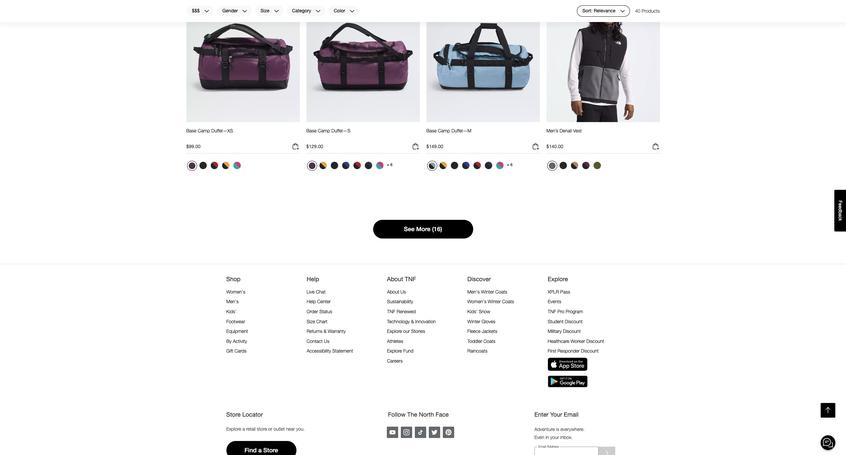 Task type: vqa. For each thing, say whether or not it's contained in the screenshot.
Black Currant Purple/TNF Black radio
yes



Task type: locate. For each thing, give the bounding box(es) containing it.
Black Currant Purple/TNF Black radio
[[187, 161, 197, 171], [307, 161, 317, 171]]

0 horizontal spatial tnf black/tnf white image
[[331, 162, 338, 169]]

tnf black/tnf white image right summit gold/tnf black option
[[451, 162, 458, 169]]

women's up kids' snow 'link' at bottom
[[468, 299, 487, 304]]

returns
[[307, 328, 322, 334]]

1 horizontal spatial tnf black/tnf white image
[[451, 162, 458, 169]]

almond butter/tnf black image
[[571, 162, 578, 169]]

help down live
[[307, 299, 316, 304]]

mr. pink/apres blue radio down '$99.00' dropdown button
[[232, 160, 242, 171]]

follow
[[388, 411, 406, 418]]

snow
[[479, 309, 490, 314]]

0 horizontal spatial a
[[243, 426, 245, 432]]

base up $99.00
[[186, 128, 197, 133]]

google play button scaled image
[[548, 376, 588, 387]]

Almond Butter/TNF Black radio
[[569, 160, 580, 171]]

1 horizontal spatial base
[[306, 128, 317, 133]]

student
[[548, 318, 564, 324]]

1 vertical spatial about
[[387, 289, 399, 295]]

healthcare worker discount link
[[548, 338, 604, 344]]

equipment link
[[226, 328, 248, 334]]

Mr. Pink/Apres Blue radio
[[232, 160, 242, 171], [495, 160, 505, 171]]

first
[[548, 348, 556, 354]]

1 horizontal spatial summit gold/tnf black radio
[[318, 160, 328, 171]]

1 horizontal spatial tnf black/tnf white radio
[[329, 160, 340, 171]]

coats down men's winter coats at the right bottom of the page
[[502, 299, 514, 304]]

help up live
[[307, 275, 319, 282]]

+ for base camp duffel—s
[[387, 162, 389, 167]]

summit gold/tnf black image
[[440, 162, 447, 169]]

1 horizontal spatial us
[[401, 289, 406, 295]]

summit navy/tnf black image
[[365, 162, 372, 169]]

1 horizontal spatial size
[[307, 318, 315, 324]]

1 6 from the left
[[390, 162, 393, 167]]

men's
[[468, 289, 480, 295], [226, 299, 239, 304]]

0 vertical spatial email
[[564, 411, 579, 418]]

accessibility statement
[[307, 348, 353, 354]]

explore for explore our stories
[[387, 328, 402, 334]]

about up sustainability
[[387, 289, 399, 295]]

tnf red/tnf black image
[[353, 162, 361, 169], [474, 162, 481, 169]]

summit navy/tnf black radio right tnf red/tnf black option
[[363, 160, 374, 171]]

coats down "jackets"
[[484, 338, 496, 344]]

adventure is everywhere. even in your inbox.
[[535, 426, 585, 440]]

2 tnf black/tnf white image from the left
[[451, 162, 458, 169]]

tnf black/tnf white image
[[331, 162, 338, 169], [451, 162, 458, 169]]

base camp duffel—xs image
[[186, 0, 300, 122]]

military discount
[[548, 328, 581, 334]]

center
[[317, 299, 331, 304]]

base camp duffel—m image
[[427, 0, 540, 122]]

about for about tnf
[[387, 275, 403, 282]]

+ right summit navy/tnf black icon
[[507, 162, 509, 167]]

0 vertical spatial a
[[838, 214, 843, 216]]

$149.00 button
[[427, 143, 540, 154]]

mr. pink/apres blue image inside option
[[376, 162, 383, 169]]

2 + 6 button from the left
[[506, 160, 514, 170]]

tnf black/tnf white image left tnf blue/tnf black image
[[331, 162, 338, 169]]

1 horizontal spatial &
[[411, 318, 414, 324]]

2 help from the top
[[307, 299, 316, 304]]

$choose color$ option group
[[186, 160, 243, 174], [306, 160, 386, 174], [427, 160, 506, 174], [547, 160, 603, 174]]

camp inside base camp duffel—xs button
[[198, 128, 210, 133]]

0 vertical spatial men's
[[468, 289, 480, 295]]

mr. pink/apres blue image for base camp duffel—m
[[496, 162, 504, 169]]

1 horizontal spatial + 6
[[507, 162, 513, 167]]

mr. pink/apres blue image right summit navy/tnf black image
[[376, 162, 383, 169]]

kids' left snow
[[468, 309, 478, 314]]

1 $choose color$ option group from the left
[[186, 160, 243, 174]]

us for about us
[[401, 289, 406, 295]]

$140.00 button
[[547, 143, 660, 154]]

winter up women's winter coats link
[[481, 289, 494, 295]]

1 help from the top
[[307, 275, 319, 282]]

women's winter coats
[[468, 299, 514, 304]]

+ 6 right summit navy/tnf black icon
[[507, 162, 513, 167]]

discount
[[565, 318, 583, 324], [563, 328, 581, 334], [587, 338, 604, 344], [581, 348, 599, 354]]

e up d on the right top of the page
[[838, 203, 843, 206]]

a inside the f e e d b a c k button
[[838, 214, 843, 216]]

1 + 6 from the left
[[387, 162, 393, 167]]

1 horizontal spatial a
[[258, 447, 262, 454]]

0 vertical spatial winter
[[481, 289, 494, 295]]

1 vertical spatial winter
[[488, 299, 501, 304]]

1 horizontal spatial mr. pink/apres blue radio
[[495, 160, 505, 171]]

technology & innovation link
[[387, 318, 436, 324]]

tnf black image
[[560, 162, 567, 169]]

0 horizontal spatial summit gold/tnf black radio
[[220, 160, 231, 171]]

first responder discount
[[548, 348, 599, 354]]

camp left duffel—xs at the top of the page
[[198, 128, 210, 133]]

f
[[838, 200, 843, 203]]

e up b
[[838, 206, 843, 208]]

black currant purple/tnf black radio for second tnf black/tnf white radio from the right
[[187, 161, 197, 171]]

1 summit navy/tnf black radio from the left
[[363, 160, 374, 171]]

tnf up technology
[[387, 309, 396, 314]]

2 camp from the left
[[318, 128, 330, 133]]

3 $choose color$ option group from the left
[[427, 160, 506, 174]]

TNF Black radio
[[558, 160, 569, 171]]

tnf black/tnf white radio right black currant purple/tnf black image in the top left of the page
[[198, 160, 208, 171]]

size right gender dropdown button
[[261, 8, 269, 14]]

2 horizontal spatial camp
[[438, 128, 450, 133]]

1 horizontal spatial women's
[[468, 299, 487, 304]]

size
[[261, 8, 269, 14], [307, 318, 315, 324]]

base up $149.00
[[427, 128, 437, 133]]

explore up xplr pass
[[548, 275, 568, 282]]

fleece jackets link
[[468, 328, 497, 334]]

1 e from the top
[[838, 203, 843, 206]]

fleece
[[468, 328, 481, 334]]

+ 6 button right summit navy/tnf black icon
[[506, 160, 514, 170]]

summit gold/tnf black image
[[222, 162, 229, 169], [319, 162, 327, 169]]

1 summit gold/tnf black image from the left
[[222, 162, 229, 169]]

camp for duffel—xs
[[198, 128, 210, 133]]

2 + 6 from the left
[[507, 162, 513, 167]]

$140.00
[[547, 144, 563, 149]]

sustainability link
[[387, 299, 413, 304]]

2 summit navy/tnf black radio from the left
[[483, 160, 494, 171]]

explore up athletes
[[387, 328, 402, 334]]

steel blue/tnf black image
[[429, 163, 436, 169]]

tnf red/tnf black image left summit navy/tnf black image
[[353, 162, 361, 169]]

a up k
[[838, 214, 843, 216]]

2 vertical spatial coats
[[484, 338, 496, 344]]

&
[[411, 318, 414, 324], [324, 328, 327, 334]]

0 horizontal spatial summit navy/tnf black radio
[[363, 160, 374, 171]]

summit gold/tnf black image left mr. pink/apres blue image
[[222, 162, 229, 169]]

1 horizontal spatial + 6 button
[[506, 160, 514, 170]]

email down even
[[539, 444, 546, 448]]

color button
[[328, 5, 360, 17]]

0 vertical spatial store
[[226, 411, 241, 418]]

3 camp from the left
[[438, 128, 450, 133]]

footwear
[[226, 318, 245, 324]]

summit navy/tnf black radio for base camp duffel—s
[[363, 160, 374, 171]]

1 horizontal spatial camp
[[318, 128, 330, 133]]

0 vertical spatial &
[[411, 318, 414, 324]]

TNF Red/TNF Black radio
[[209, 160, 220, 171], [472, 160, 483, 171]]

TNF Blue/TNF Black radio
[[340, 160, 351, 171]]

summit gold/tnf black radio right black currant purple/tnf black icon
[[318, 160, 328, 171]]

black currant purple/tnf black image
[[189, 163, 195, 169]]

0 horizontal spatial kids'
[[226, 309, 236, 314]]

a right find at the bottom left of the page
[[258, 447, 262, 454]]

explore left retail
[[226, 426, 241, 432]]

Summit Gold/TNF Black radio
[[220, 160, 231, 171], [318, 160, 328, 171]]

discount down program
[[565, 318, 583, 324]]

explore for explore fund
[[387, 348, 402, 354]]

2 horizontal spatial base
[[427, 128, 437, 133]]

d
[[838, 208, 843, 211]]

mr. pink/apres blue radio right summit navy/tnf black icon
[[495, 160, 505, 171]]

0 horizontal spatial +
[[387, 162, 389, 167]]

base up the $129.00
[[306, 128, 317, 133]]

camp inside base camp duffel—s button
[[318, 128, 330, 133]]

inbox.
[[560, 434, 573, 440]]

toddler coats link
[[468, 338, 496, 344]]

base camp duffel—s image
[[306, 0, 420, 122]]

+ 6 button for duffel—m
[[506, 160, 514, 170]]

coats
[[496, 289, 507, 295], [502, 299, 514, 304], [484, 338, 496, 344]]

40 products status
[[635, 5, 660, 17]]

0 horizontal spatial tnf red/tnf black image
[[353, 162, 361, 169]]

0 vertical spatial coats
[[496, 289, 507, 295]]

+ 6 right mr. pink/apres blue option
[[387, 162, 393, 167]]

tnf blue/tnf black image
[[342, 162, 349, 169]]

follow the north face
[[388, 411, 449, 418]]

a for find a store
[[258, 447, 262, 454]]

size button
[[255, 5, 284, 17]]

tnf red/tnf black radio right tnf black/tnf white icon
[[209, 160, 220, 171]]

+ right mr. pink/apres blue option
[[387, 162, 389, 167]]

size down order
[[307, 318, 315, 324]]

2 base from the left
[[306, 128, 317, 133]]

tnf red/tnf black image inside radio
[[474, 162, 481, 169]]

discount up healthcare worker discount
[[563, 328, 581, 334]]

2 6 from the left
[[511, 162, 513, 167]]

2 mr. pink/apres blue radio from the left
[[495, 160, 505, 171]]

careers
[[387, 358, 403, 364]]

40 products
[[635, 8, 660, 14]]

camp
[[198, 128, 210, 133], [318, 128, 330, 133], [438, 128, 450, 133]]

0 horizontal spatial mr. pink/apres blue radio
[[232, 160, 242, 171]]

1 horizontal spatial mr. pink/apres blue image
[[496, 162, 504, 169]]

2 horizontal spatial tnf
[[548, 309, 556, 314]]

black currant purple/tnf black radio left tnf black/tnf white icon
[[187, 161, 197, 171]]

help for help
[[307, 275, 319, 282]]

2 black currant purple/tnf black radio from the left
[[307, 161, 317, 171]]

summit gold/tnf black image right black currant purple/tnf black icon
[[319, 162, 327, 169]]

1 horizontal spatial summit gold/tnf black image
[[319, 162, 327, 169]]

1 about from the top
[[387, 275, 403, 282]]

$129.00 button
[[306, 143, 420, 154]]

2 horizontal spatial a
[[838, 214, 843, 216]]

$$$
[[192, 8, 200, 14]]

size inside dropdown button
[[261, 8, 269, 14]]

mr. pink/apres blue image inside radio
[[496, 162, 504, 169]]

camp left 'duffel—m'
[[438, 128, 450, 133]]

is
[[556, 426, 559, 432]]

coats for men's winter coats
[[496, 289, 507, 295]]

1 horizontal spatial email
[[564, 411, 579, 418]]

f e e d b a c k
[[838, 200, 843, 221]]

tnf
[[405, 275, 416, 282], [387, 309, 396, 314], [548, 309, 556, 314]]

0 horizontal spatial tnf
[[387, 309, 396, 314]]

2 kids' from the left
[[468, 309, 478, 314]]

tnf for about tnf
[[387, 309, 396, 314]]

winter for women's
[[488, 299, 501, 304]]

0 horizontal spatial email
[[539, 444, 546, 448]]

6 right mr. pink/apres blue option
[[390, 162, 393, 167]]

men's down discover
[[468, 289, 480, 295]]

tnf black/tnf white image inside option
[[451, 162, 458, 169]]

1 vertical spatial coats
[[502, 299, 514, 304]]

1 horizontal spatial black currant purple/tnf black radio
[[307, 161, 317, 171]]

0 horizontal spatial camp
[[198, 128, 210, 133]]

coats up women's winter coats link
[[496, 289, 507, 295]]

xplr pass
[[548, 289, 570, 295]]

Forest Olive radio
[[592, 160, 603, 171]]

f e e d b a c k button
[[835, 190, 846, 231]]

0 vertical spatial us
[[401, 289, 406, 295]]

1 + 6 button from the left
[[386, 160, 394, 170]]

0 vertical spatial size
[[261, 8, 269, 14]]

size for size
[[261, 8, 269, 14]]

explore up "careers"
[[387, 348, 402, 354]]

1 tnf red/tnf black image from the left
[[353, 162, 361, 169]]

1 vertical spatial a
[[243, 426, 245, 432]]

1 base from the left
[[186, 128, 197, 133]]

us up sustainability link
[[401, 289, 406, 295]]

1 mr. pink/apres blue image from the left
[[376, 162, 383, 169]]

+ 6 for base camp duffel—s
[[387, 162, 393, 167]]

1 vertical spatial men's
[[226, 299, 239, 304]]

2 mr. pink/apres blue image from the left
[[496, 162, 504, 169]]

summit navy/tnf black radio down $149.00 dropdown button
[[483, 160, 494, 171]]

0 horizontal spatial + 6
[[387, 162, 393, 167]]

& down chart at the left bottom
[[324, 328, 327, 334]]

0 horizontal spatial summit gold/tnf black image
[[222, 162, 229, 169]]

2 e from the top
[[838, 206, 843, 208]]

warranty
[[328, 328, 346, 334]]

1 black currant purple/tnf black radio from the left
[[187, 161, 197, 171]]

1 horizontal spatial men's
[[468, 289, 480, 295]]

3 base from the left
[[427, 128, 437, 133]]

about up about us link
[[387, 275, 403, 282]]

2 summit gold/tnf black radio from the left
[[318, 160, 328, 171]]

gender button
[[217, 5, 252, 17]]

footwear link
[[226, 318, 245, 324]]

athletes
[[387, 338, 403, 344]]

live chat
[[307, 289, 326, 295]]

help for help center
[[307, 299, 316, 304]]

outlet
[[274, 426, 285, 432]]

+ 6 for base camp duffel—m
[[507, 162, 513, 167]]

1 camp from the left
[[198, 128, 210, 133]]

1 horizontal spatial kids'
[[468, 309, 478, 314]]

cards
[[235, 348, 247, 354]]

1 vertical spatial store
[[263, 447, 278, 454]]

summit gold/tnf black image for 2nd summit gold/tnf black radio from the right
[[222, 162, 229, 169]]

1 vertical spatial us
[[324, 338, 330, 344]]

women's for women's link
[[226, 289, 245, 295]]

$99.00 button
[[186, 143, 300, 154]]

winter
[[481, 289, 494, 295], [488, 299, 501, 304], [468, 318, 481, 324]]

explore for explore a retail store or outlet near you.
[[226, 426, 241, 432]]

0 horizontal spatial women's
[[226, 289, 245, 295]]

2 tnf red/tnf black radio from the left
[[472, 160, 483, 171]]

summit gold/tnf black radio left mr. pink/apres blue image
[[220, 160, 231, 171]]

tnf black/tnf white image inside radio
[[331, 162, 338, 169]]

a
[[838, 214, 843, 216], [243, 426, 245, 432], [258, 447, 262, 454]]

camp left duffel—s
[[318, 128, 330, 133]]

1 vertical spatial women's
[[468, 299, 487, 304]]

gift cards link
[[226, 348, 247, 354]]

contact
[[307, 338, 323, 344]]

winter down men's winter coats at the right bottom of the page
[[488, 299, 501, 304]]

0 vertical spatial help
[[307, 275, 319, 282]]

a left retail
[[243, 426, 245, 432]]

men's up kids' link
[[226, 299, 239, 304]]

$$$ button
[[186, 5, 214, 17]]

black currant purple/tnf black radio for first summit gold/tnf black radio from right
[[307, 161, 317, 171]]

follow us on youtube image
[[389, 429, 395, 435]]

mr. pink/apres blue image right summit navy/tnf black icon
[[496, 162, 504, 169]]

store left the locator
[[226, 411, 241, 418]]

follow us on twitter image
[[432, 429, 438, 435]]

kids' down men's link
[[226, 309, 236, 314]]

explore fund
[[387, 348, 414, 354]]

back to top image
[[824, 406, 833, 415]]

0 horizontal spatial base
[[186, 128, 197, 133]]

0 horizontal spatial men's
[[226, 299, 239, 304]]

women's up men's link
[[226, 289, 245, 295]]

0 horizontal spatial &
[[324, 328, 327, 334]]

mr. pink/apres blue image for base camp duffel—s
[[376, 162, 383, 169]]

TNF Black/TNF White radio
[[198, 160, 208, 171], [329, 160, 340, 171]]

1 tnf black/tnf white image from the left
[[331, 162, 338, 169]]

email up everywhere.
[[564, 411, 579, 418]]

6 right summit navy/tnf black icon
[[511, 162, 513, 167]]

+ 6 button
[[386, 160, 394, 170], [506, 160, 514, 170]]

+ 6 button for duffel—s
[[386, 160, 394, 170]]

forest olive image
[[594, 162, 601, 169]]

1 vertical spatial &
[[324, 328, 327, 334]]

tnf for explore
[[548, 309, 556, 314]]

1 horizontal spatial tnf red/tnf black radio
[[472, 160, 483, 171]]

camp inside 'base camp duffel—m' button
[[438, 128, 450, 133]]

base
[[186, 128, 197, 133], [306, 128, 317, 133], [427, 128, 437, 133]]

tnf black/tnf white radio left tnf blue/tnf black image
[[329, 160, 340, 171]]

1 vertical spatial help
[[307, 299, 316, 304]]

Summit Navy/TNF Black radio
[[363, 160, 374, 171], [483, 160, 494, 171]]

about
[[387, 275, 403, 282], [387, 289, 399, 295]]

student discount link
[[548, 318, 583, 324]]

Email Address text field
[[535, 447, 599, 455]]

0 horizontal spatial tnf black/tnf white radio
[[198, 160, 208, 171]]

size for size chart
[[307, 318, 315, 324]]

tnf up about us link
[[405, 275, 416, 282]]

base camp duffel—xs
[[186, 128, 233, 133]]

0 horizontal spatial + 6 button
[[386, 160, 394, 170]]

Steel Blue/TNF Black radio
[[427, 161, 437, 171]]

a inside find a store link
[[258, 447, 262, 454]]

0 horizontal spatial us
[[324, 338, 330, 344]]

2 $choose color$ option group from the left
[[306, 160, 386, 174]]

tnf red/tnf black image inside option
[[353, 162, 361, 169]]

1 horizontal spatial 6
[[511, 162, 513, 167]]

tnf red/tnf black image left summit navy/tnf black icon
[[474, 162, 481, 169]]

2 summit gold/tnf black image from the left
[[319, 162, 327, 169]]

1 horizontal spatial tnf red/tnf black image
[[474, 162, 481, 169]]

base camp duffel—m button
[[427, 128, 471, 140]]

1 kids' from the left
[[226, 309, 236, 314]]

gift
[[226, 348, 233, 354]]

0 vertical spatial about
[[387, 275, 403, 282]]

by
[[226, 338, 232, 344]]

kids' for kids' link
[[226, 309, 236, 314]]

live
[[307, 289, 315, 295]]

Smoked Pearl radio
[[547, 161, 557, 171]]

us down returns & warranty link
[[324, 338, 330, 344]]

follow us on instagram image
[[403, 429, 410, 435]]

base inside button
[[306, 128, 317, 133]]

0 horizontal spatial 6
[[390, 162, 393, 167]]

store
[[226, 411, 241, 418], [263, 447, 278, 454]]

0 vertical spatial women's
[[226, 289, 245, 295]]

& up the stories
[[411, 318, 414, 324]]

2 about from the top
[[387, 289, 399, 295]]

1 horizontal spatial summit navy/tnf black radio
[[483, 160, 494, 171]]

camp for duffel—s
[[318, 128, 330, 133]]

1 horizontal spatial +
[[507, 162, 509, 167]]

mr. pink/apres blue image
[[376, 162, 383, 169], [496, 162, 504, 169]]

+ 6 button right mr. pink/apres blue option
[[386, 160, 394, 170]]

discount right the worker
[[587, 338, 604, 344]]

black currant purple/tnf black radio down the $129.00
[[307, 161, 317, 171]]

live chat button
[[307, 289, 326, 295]]

2 tnf red/tnf black image from the left
[[474, 162, 481, 169]]

winter up fleece
[[468, 318, 481, 324]]

c
[[838, 216, 843, 219]]

see more (16) main content
[[0, 0, 846, 418]]

1 + from the left
[[387, 162, 389, 167]]

order status link
[[307, 309, 332, 314]]

0 horizontal spatial tnf red/tnf black radio
[[209, 160, 220, 171]]

1 vertical spatial size
[[307, 318, 315, 324]]

tnf red/tnf black radio left summit navy/tnf black icon
[[472, 160, 483, 171]]

store right find at the bottom left of the page
[[263, 447, 278, 454]]

0 horizontal spatial mr. pink/apres blue image
[[376, 162, 383, 169]]

returns & warranty link
[[307, 328, 346, 334]]

email
[[564, 411, 579, 418], [539, 444, 546, 448]]

tnf left "pro"
[[548, 309, 556, 314]]

2 + from the left
[[507, 162, 509, 167]]

0 horizontal spatial black currant purple/tnf black radio
[[187, 161, 197, 171]]

2 vertical spatial a
[[258, 447, 262, 454]]

kids'
[[226, 309, 236, 314], [468, 309, 478, 314]]

base camp duffel—s
[[306, 128, 350, 133]]

Summit Gold/TNF Black radio
[[438, 160, 449, 171]]

0 horizontal spatial size
[[261, 8, 269, 14]]

vest
[[573, 128, 582, 133]]

& for technology
[[411, 318, 414, 324]]

women's for women's winter coats
[[468, 299, 487, 304]]

us
[[401, 289, 406, 295], [324, 338, 330, 344]]

about for about us
[[387, 289, 399, 295]]



Task type: describe. For each thing, give the bounding box(es) containing it.
tnf red/tnf black image for duffel—s
[[353, 162, 361, 169]]

events link
[[548, 299, 561, 304]]

2 vertical spatial winter
[[468, 318, 481, 324]]

student discount
[[548, 318, 583, 324]]

products
[[642, 8, 660, 14]]

mr. pink/apres blue image
[[233, 162, 241, 169]]

toddler coats
[[468, 338, 496, 344]]

stories
[[411, 328, 425, 334]]

& for returns
[[324, 328, 327, 334]]

TNF Blue/TNF Black radio
[[461, 160, 471, 171]]

2 tnf black/tnf white radio from the left
[[329, 160, 340, 171]]

tnf pro program link
[[548, 309, 583, 314]]

black currant purple/tnf black image
[[309, 163, 315, 169]]

1 horizontal spatial tnf
[[405, 275, 416, 282]]

0 horizontal spatial store
[[226, 411, 241, 418]]

accessibility statement link
[[307, 348, 353, 354]]

discount down the worker
[[581, 348, 599, 354]]

size chart
[[307, 318, 328, 324]]

$149.00
[[427, 144, 443, 149]]

careers link
[[387, 358, 403, 364]]

contact us link
[[307, 338, 330, 344]]

us for contact us
[[324, 338, 330, 344]]

relevance
[[594, 8, 616, 14]]

equipment
[[226, 328, 248, 334]]

1 summit gold/tnf black radio from the left
[[220, 160, 231, 171]]

summit navy/tnf black radio for base camp duffel—m
[[483, 160, 494, 171]]

boysenberry/tnf black image
[[582, 162, 590, 169]]

healthcare
[[548, 338, 570, 344]]

Boysenberry/TNF Black radio
[[581, 160, 591, 171]]

winter gloves
[[468, 318, 496, 324]]

help center link
[[307, 299, 331, 304]]

enter your email
[[535, 411, 579, 418]]

base for base camp duffel—s
[[306, 128, 317, 133]]

order status
[[307, 309, 332, 314]]

color
[[334, 8, 345, 14]]

shop
[[226, 275, 241, 282]]

gift cards
[[226, 348, 247, 354]]

a for explore a retail store or outlet near you.
[[243, 426, 245, 432]]

xplr pass link
[[548, 289, 570, 295]]

see more (16)
[[404, 225, 442, 232]]

men's winter coats link
[[468, 289, 507, 295]]

more
[[416, 225, 431, 232]]

sort: relevance button
[[577, 5, 630, 17]]

40
[[635, 8, 641, 14]]

k
[[838, 219, 843, 221]]

explore for explore
[[548, 275, 568, 282]]

accessibility
[[307, 348, 331, 354]]

smoked pearl image
[[549, 163, 556, 169]]

chat
[[316, 289, 326, 295]]

1 horizontal spatial store
[[263, 447, 278, 454]]

discover
[[468, 275, 491, 282]]

sustainability
[[387, 299, 413, 304]]

military
[[548, 328, 562, 334]]

toddler
[[468, 338, 482, 344]]

tnf blue/tnf black image
[[462, 162, 470, 169]]

contact us
[[307, 338, 330, 344]]

tnf black/tnf white image for $149.00
[[451, 162, 458, 169]]

4 $choose color$ option group from the left
[[547, 160, 603, 174]]

technology
[[387, 318, 410, 324]]

1 tnf red/tnf black radio from the left
[[209, 160, 220, 171]]

see
[[404, 225, 415, 232]]

pass
[[560, 289, 570, 295]]

fund
[[403, 348, 414, 354]]

6 for base camp duffel—m
[[511, 162, 513, 167]]

TNF Red/TNF Black radio
[[352, 160, 362, 171]]

coats for women's winter coats
[[502, 299, 514, 304]]

TNF Black/TNF White radio
[[449, 160, 460, 171]]

in
[[546, 434, 549, 440]]

1 vertical spatial email
[[539, 444, 546, 448]]

tnf black/tnf white image
[[199, 162, 207, 169]]

gloves
[[482, 318, 496, 324]]

men's denali vest
[[547, 128, 582, 133]]

winter gloves link
[[468, 318, 496, 324]]

kids' snow
[[468, 309, 490, 314]]

by activity link
[[226, 338, 247, 344]]

tnf black/tnf white image for $129.00
[[331, 162, 338, 169]]

tnf red/tnf black image for duffel—m
[[474, 162, 481, 169]]

kids' for kids' snow
[[468, 309, 478, 314]]

base for base camp duffel—m
[[427, 128, 437, 133]]

summit gold/tnf black image for first summit gold/tnf black radio from right
[[319, 162, 327, 169]]

1 mr. pink/apres blue radio from the left
[[232, 160, 242, 171]]

responder
[[558, 348, 580, 354]]

summit navy/tnf black image
[[485, 162, 492, 169]]

tnf renewed
[[387, 309, 416, 314]]

find
[[245, 447, 257, 454]]

store
[[257, 426, 267, 432]]

size chart link
[[307, 318, 328, 324]]

renewed
[[397, 309, 416, 314]]

returns & warranty
[[307, 328, 346, 334]]

follow us on pinterest image
[[446, 429, 452, 435]]

1 tnf black/tnf white radio from the left
[[198, 160, 208, 171]]

apple store image
[[548, 358, 588, 371]]

base for base camp duffel—xs
[[186, 128, 197, 133]]

men's link
[[226, 299, 239, 304]]

Mr. Pink/Apres Blue radio
[[374, 160, 385, 171]]

follow us on tiktok image
[[418, 429, 424, 435]]

find a store
[[245, 447, 278, 454]]

events
[[548, 299, 561, 304]]

$129.00
[[306, 144, 323, 149]]

winter for men's
[[481, 289, 494, 295]]

program
[[566, 309, 583, 314]]

+ for base camp duffel—m
[[507, 162, 509, 167]]

the
[[407, 411, 417, 418]]

women's link
[[226, 289, 245, 295]]

sort:
[[583, 8, 593, 14]]

tnf red/tnf black image
[[211, 162, 218, 169]]

men's for men's winter coats
[[468, 289, 480, 295]]

men's for men's link
[[226, 299, 239, 304]]

explore our stories
[[387, 328, 425, 334]]

(16)
[[432, 225, 442, 232]]

b
[[838, 211, 843, 214]]

tnf pro program
[[548, 309, 583, 314]]

men's denali vest image
[[547, 0, 660, 122]]

camp for duffel—m
[[438, 128, 450, 133]]

about us link
[[387, 289, 406, 295]]

jackets
[[482, 328, 497, 334]]

chart
[[316, 318, 328, 324]]

sort: relevance
[[583, 8, 616, 14]]

women's winter coats link
[[468, 299, 514, 304]]

base camp duffel—s button
[[306, 128, 350, 140]]

athletes link
[[387, 338, 403, 344]]

enter
[[535, 411, 549, 418]]

category
[[292, 8, 311, 14]]

kids' link
[[226, 309, 236, 314]]

retail
[[246, 426, 256, 432]]

pro
[[558, 309, 565, 314]]

base camp duffel—m
[[427, 128, 471, 133]]

by activity
[[226, 338, 247, 344]]

6 for base camp duffel—s
[[390, 162, 393, 167]]



